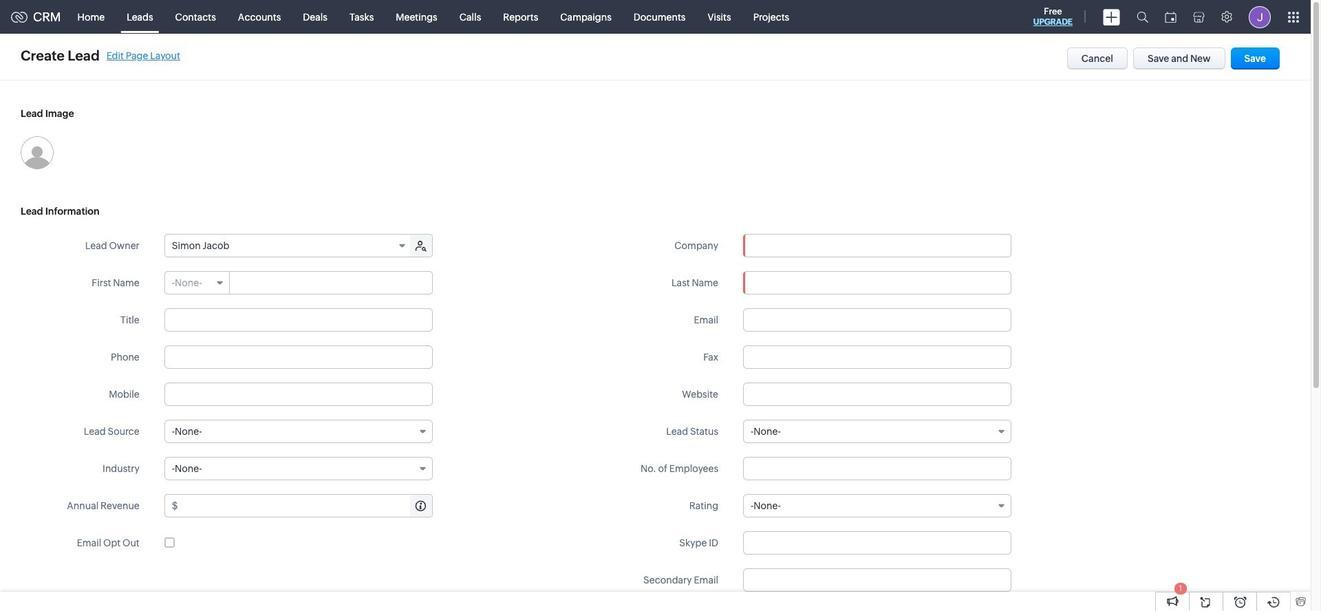 Task type: locate. For each thing, give the bounding box(es) containing it.
profile element
[[1241, 0, 1279, 33]]

calendar image
[[1165, 11, 1177, 22]]

None text field
[[230, 272, 432, 294], [164, 308, 433, 332], [743, 308, 1012, 332], [164, 383, 433, 406], [180, 495, 432, 517], [743, 531, 1012, 555], [743, 568, 1012, 592], [230, 272, 432, 294], [164, 308, 433, 332], [743, 308, 1012, 332], [164, 383, 433, 406], [180, 495, 432, 517], [743, 531, 1012, 555], [743, 568, 1012, 592]]

search image
[[1137, 11, 1149, 23]]

None field
[[165, 235, 411, 257], [744, 235, 1011, 257], [165, 272, 230, 294], [164, 420, 433, 443], [743, 420, 1012, 443], [164, 457, 433, 480], [743, 494, 1012, 518], [165, 235, 411, 257], [744, 235, 1011, 257], [165, 272, 230, 294], [164, 420, 433, 443], [743, 420, 1012, 443], [164, 457, 433, 480], [743, 494, 1012, 518]]

logo image
[[11, 11, 28, 22]]

None text field
[[744, 235, 1011, 257], [743, 271, 1012, 295], [164, 345, 433, 369], [743, 345, 1012, 369], [743, 383, 1012, 406], [743, 457, 1012, 480], [744, 235, 1011, 257], [743, 271, 1012, 295], [164, 345, 433, 369], [743, 345, 1012, 369], [743, 383, 1012, 406], [743, 457, 1012, 480]]

profile image
[[1249, 6, 1271, 28]]

create menu element
[[1095, 0, 1129, 33]]



Task type: describe. For each thing, give the bounding box(es) containing it.
search element
[[1129, 0, 1157, 34]]

image image
[[21, 136, 54, 169]]

create menu image
[[1103, 9, 1120, 25]]



Task type: vqa. For each thing, say whether or not it's contained in the screenshot.
THE CALENDAR icon
yes



